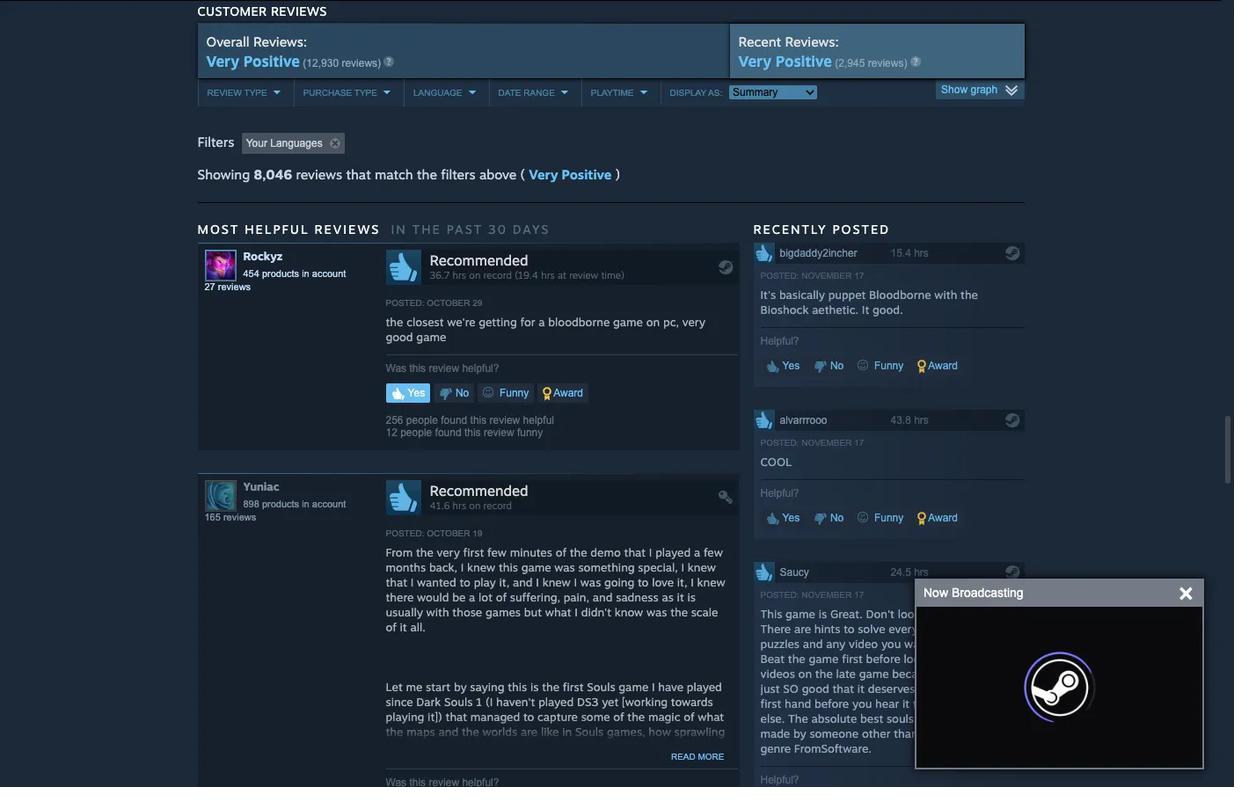 Task type: describe. For each thing, give the bounding box(es) containing it.
rockyz
[[243, 249, 283, 263]]

review left funny at bottom left
[[484, 427, 514, 439]]

the right creator
[[998, 727, 1016, 741]]

the down tutorials.
[[959, 622, 977, 636]]

(i
[[486, 695, 493, 709]]

review
[[207, 88, 242, 97]]

no for it's
[[828, 360, 844, 372]]

the left late
[[816, 667, 833, 681]]

very inside from the very first few minutes of the demo that i played a few months back, i knew this game was something special, i knew that i wanted to play it, and i knew i was going to love it, i knew there would be a lot of suffering, pain, and sadness as it is usually with those games but what i didn't know was the scale of it all.
[[437, 545, 460, 559]]

game up 'there'
[[786, 607, 816, 621]]

video
[[849, 637, 878, 651]]

0 horizontal spatial a
[[469, 590, 476, 604]]

cool
[[761, 455, 792, 469]]

2 vertical spatial played
[[539, 695, 574, 709]]

funny link for it's basically puppet bloodborne with the bioshock aethetic. it good.
[[852, 356, 909, 376]]

knew up the pain,
[[543, 575, 571, 589]]

1 vertical spatial towards
[[566, 755, 608, 769]]

of right minutes
[[556, 545, 567, 559]]

on inside 'posted: november 17 this game is great. don't look up tutorials. there are hints to solve every one of the puzzles and any video you watch risks spoilers. beat the game first before looking up any videos on the late game because the story is just so good that it deserves to be experienced first hand before you hear it through someone else. the absolute best souls-like game ever made by someone other than the creator of the genre fromsoftware.'
[[799, 667, 812, 681]]

with inside posted: november 17 it's basically puppet bloodborne with the bioshock aethetic. it good.
[[935, 288, 958, 302]]

posted: november 17 this game is great. don't look up tutorials. there are hints to solve every one of the puzzles and any video you watch risks spoilers. beat the game first before looking up any videos on the late game because the story is just so good that it deserves to be experienced first hand before you hear it through someone else. the absolute best souls-like game ever made by someone other than the creator of the genre fromsoftware.
[[761, 590, 1016, 756]]

as
[[662, 590, 674, 604]]

is up experienced
[[991, 667, 1000, 681]]

helpful? for cool
[[761, 487, 800, 500]]

)
[[616, 166, 621, 183]]

36.7
[[430, 269, 450, 281]]

the left "filters"
[[417, 166, 437, 183]]

watch
[[905, 637, 937, 651]]

in down capture
[[563, 725, 572, 739]]

recommended for recommended 41.6 hrs on record
[[430, 482, 529, 500]]

that left the will
[[512, 770, 534, 784]]

usually
[[386, 605, 423, 619]]

overall
[[206, 33, 250, 50]]

time)
[[601, 269, 625, 281]]

knew up 'scale'
[[697, 575, 726, 589]]

yuniac
[[243, 479, 279, 493]]

reviews up overall reviews: very positive (12,930 reviews)
[[271, 3, 327, 18]]

knew up play
[[467, 560, 496, 574]]

purchase type
[[303, 88, 378, 97]]

love
[[652, 575, 674, 589]]

posted: october 19
[[386, 529, 483, 538]]

1 vertical spatial funny link
[[478, 383, 534, 403]]

first down just
[[761, 697, 782, 711]]

recommended 36.7 hrs on record            (19.4 hrs at review time)
[[430, 251, 625, 281]]

1 horizontal spatial before
[[867, 652, 901, 666]]

the
[[789, 712, 809, 726]]

of down usually at left bottom
[[386, 620, 397, 634]]

overall reviews: very positive (12,930 reviews)
[[206, 33, 381, 70]]

have
[[659, 680, 684, 694]]

0 horizontal spatial any
[[827, 637, 846, 651]]

i right love
[[691, 575, 694, 589]]

absolute
[[812, 712, 857, 726]]

november for it's
[[802, 271, 852, 280]]

is up hints
[[819, 607, 827, 621]]

the down how
[[658, 740, 676, 754]]

the right are,
[[436, 740, 454, 754]]

0 vertical spatial towards
[[671, 695, 714, 709]]

look
[[898, 607, 921, 621]]

match
[[375, 166, 413, 183]]

are inside let me start by saying this is the first souls game i have played since dark souls 1 (i haven't played ds3 yet [working towards playing it]) that managed to capture some of the magic of what the maps and the worlds are like in souls games, how sprawling they are, the constant imagining and visualizing of the map in your head and the constant work towards finding the next shortcut, the next door that will open to you, p.
[[521, 725, 538, 739]]

every
[[889, 622, 919, 636]]

this right 'was' on the left of the page
[[410, 362, 426, 375]]

game inside let me start by saying this is the first souls game i have played since dark souls 1 (i haven't played ds3 yet [working towards playing it]) that managed to capture some of the magic of what the maps and the worlds are like in souls games, how sprawling they are, the constant imagining and visualizing of the map in your head and the constant work towards finding the next shortcut, the next door that will open to you, p.
[[619, 680, 649, 694]]

1 vertical spatial constant
[[487, 755, 533, 769]]

that left match
[[346, 166, 371, 183]]

found right 256
[[435, 427, 462, 439]]

haven't
[[496, 695, 535, 709]]

by inside 'posted: november 17 this game is great. don't look up tutorials. there are hints to solve every one of the puzzles and any video you watch risks spoilers. beat the game first before looking up any videos on the late game because the story is just so good that it deserves to be experienced first hand before you hear it through someone else. the absolute best souls-like game ever made by someone other than the creator of the genre fromsoftware.'
[[794, 727, 807, 741]]

people right 256
[[406, 414, 438, 427]]

1 few from the left
[[488, 545, 507, 559]]

p.
[[629, 770, 637, 784]]

yuniac link
[[243, 479, 279, 493]]

the left read
[[652, 755, 669, 769]]

of up risks
[[945, 622, 956, 636]]

1 vertical spatial award
[[551, 387, 583, 399]]

is inside from the very first few minutes of the demo that i played a few months back, i knew this game was something special, i knew that i wanted to play it, and i knew i was going to love it, i knew there would be a lot of suffering, pain, and sadness as it is usually with those games but what i didn't know was the scale of it all.
[[688, 590, 696, 604]]

there
[[386, 590, 414, 604]]

be inside 'posted: november 17 this game is great. don't look up tutorials. there are hints to solve every one of the puzzles and any video you watch risks spoilers. beat the game first before looking up any videos on the late game because the story is just so good that it deserves to be experienced first hand before you hear it through someone else. the absolute best souls-like game ever made by someone other than the creator of the genre fromsoftware.'
[[933, 682, 947, 696]]

19
[[473, 529, 483, 538]]

posted: for closest
[[386, 298, 425, 308]]

award for it's basically puppet bloodborne with the bioshock aethetic. it good.
[[926, 360, 958, 372]]

and down it])
[[439, 725, 459, 739]]

purchase
[[303, 88, 352, 97]]

videos
[[761, 667, 795, 681]]

that up special,
[[624, 545, 646, 559]]

the left story
[[940, 667, 958, 681]]

recent
[[739, 33, 782, 50]]

and up work
[[562, 740, 582, 754]]

something
[[579, 560, 635, 574]]

show graph
[[942, 83, 998, 96]]

award link for it's basically puppet bloodborne with the bioshock aethetic. it good.
[[912, 356, 964, 376]]

in inside "rockyz 454 products in account 27 reviews"
[[302, 268, 310, 279]]

posted: for basically
[[761, 271, 799, 280]]

the down as
[[671, 605, 688, 619]]

to up 'sadness'
[[638, 575, 649, 589]]

the inside posted: november 17 it's basically puppet bloodborne with the bioshock aethetic. it good.
[[961, 288, 979, 302]]

of down ever at the bottom right
[[984, 727, 995, 741]]

people right 12
[[401, 427, 432, 439]]

and up suffering,
[[513, 575, 533, 589]]

other
[[862, 727, 891, 741]]

great.
[[831, 607, 863, 621]]

knew right special,
[[688, 560, 716, 574]]

i up suffering,
[[536, 575, 539, 589]]

posted
[[833, 222, 891, 236]]

i up the pain,
[[574, 575, 577, 589]]

for
[[520, 315, 536, 329]]

this inside let me start by saying this is the first souls game i have played since dark souls 1 (i haven't played ds3 yet [working towards playing it]) that managed to capture some of the magic of what the maps and the worlds are like in souls games, how sprawling they are, the constant imagining and visualizing of the map in your head and the constant work towards finding the next shortcut, the next door that will open to you, p.
[[508, 680, 527, 694]]

like inside 'posted: november 17 this game is great. don't look up tutorials. there are hints to solve every one of the puzzles and any video you watch risks spoilers. beat the game first before looking up any videos on the late game because the story is just so good that it deserves to be experienced first hand before you hear it through someone else. the absolute best souls-like game ever made by someone other than the creator of the genre fromsoftware.'
[[919, 712, 937, 726]]

ever
[[974, 712, 997, 726]]

what inside from the very first few minutes of the demo that i played a few months back, i knew this game was something special, i knew that i wanted to play it, and i knew i was going to love it, i knew there would be a lot of suffering, pain, and sadness as it is usually with those games but what i didn't know was the scale of it all.
[[545, 605, 572, 619]]

door
[[484, 770, 509, 784]]

reviews inside yuniac 898 products in account 165 reviews
[[223, 512, 256, 523]]

24.5 hrs
[[891, 567, 929, 579]]

puzzles
[[761, 637, 800, 651]]

reviews down languages
[[296, 166, 342, 183]]

november for cool
[[802, 438, 852, 448]]

to down 'haven't'
[[524, 710, 535, 724]]

1 it, from the left
[[499, 575, 510, 589]]

2 horizontal spatial was
[[647, 605, 667, 619]]

1 horizontal spatial positive
[[562, 166, 612, 183]]

0 vertical spatial up
[[924, 607, 938, 621]]

1 vertical spatial souls
[[444, 695, 473, 709]]

magic
[[649, 710, 681, 724]]

bigdaddy2incher
[[780, 247, 858, 259]]

months
[[386, 560, 426, 574]]

1 vertical spatial funny
[[497, 387, 529, 399]]

tutorials.
[[941, 607, 988, 621]]

helpful? for it's basically puppet bloodborne with the bioshock aethetic. it good.
[[761, 335, 800, 347]]

managed
[[471, 710, 520, 724]]

the down the head
[[437, 770, 454, 784]]

very inside posted: october 29 the closest we're getting for a bloodborne game on pc, very good game
[[683, 315, 706, 329]]

i right special,
[[682, 560, 685, 574]]

type for purchase type
[[355, 88, 378, 97]]

good inside posted: october 29 the closest we're getting for a bloodborne game on pc, very good game
[[386, 330, 413, 344]]

to left you,
[[588, 770, 599, 784]]

at
[[558, 269, 567, 281]]

reviews inside "rockyz 454 products in account 27 reviews"
[[218, 281, 251, 292]]

of up sprawling
[[684, 710, 695, 724]]

1 vertical spatial you
[[853, 697, 872, 711]]

it left all. on the bottom of the page
[[400, 620, 407, 634]]

1 vertical spatial no link
[[433, 383, 475, 403]]

deserves
[[868, 682, 916, 696]]

1 vertical spatial yes link
[[386, 383, 431, 403]]

1 horizontal spatial you
[[882, 637, 901, 651]]

2 it, from the left
[[678, 575, 688, 589]]

in down sprawling
[[705, 740, 715, 754]]

2 few from the left
[[704, 545, 723, 559]]

1 horizontal spatial any
[[964, 652, 983, 666]]

in inside yuniac 898 products in account 165 reviews
[[302, 499, 310, 509]]

game up late
[[809, 652, 839, 666]]

imagining
[[507, 740, 559, 754]]

the right than
[[922, 727, 939, 741]]

3 helpful? from the top
[[761, 774, 800, 787]]

in
[[391, 222, 407, 236]]

the up capture
[[542, 680, 560, 694]]

games,
[[607, 725, 646, 739]]

hrs left at
[[541, 269, 555, 281]]

to down because
[[919, 682, 930, 696]]

played inside from the very first few minutes of the demo that i played a few months back, i knew this game was something special, i knew that i wanted to play it, and i knew i was going to love it, i knew there would be a lot of suffering, pain, and sadness as it is usually with those games but what i didn't know was the scale of it all.
[[656, 545, 691, 559]]

are inside 'posted: november 17 this game is great. don't look up tutorials. there are hints to solve every one of the puzzles and any video you watch risks spoilers. beat the game first before looking up any videos on the late game because the story is just so good that it deserves to be experienced first hand before you hear it through someone else. the absolute best souls-like game ever made by someone other than the creator of the genre fromsoftware.'
[[795, 622, 811, 636]]

no link for cool
[[808, 508, 849, 528]]

some
[[581, 710, 610, 724]]

bloodborne
[[870, 288, 932, 302]]

fromsoftware.
[[795, 742, 872, 756]]

the down puzzles
[[788, 652, 806, 666]]

rockyz 454 products in account 27 reviews
[[205, 249, 346, 292]]

it])
[[428, 710, 443, 724]]

review left 'helpful'
[[490, 414, 520, 427]]

0 vertical spatial souls
[[587, 680, 616, 694]]

display as:
[[670, 88, 725, 97]]

work
[[537, 755, 563, 769]]

posted: inside posted: november 17 cool
[[761, 438, 799, 448]]

award for cool
[[926, 512, 958, 524]]

showing 8,046 reviews that match the filters above ( very positive )
[[198, 166, 621, 183]]

game inside from the very first few minutes of the demo that i played a few months back, i knew this game was something special, i knew that i wanted to play it, and i knew i was going to love it, i knew there would be a lot of suffering, pain, and sadness as it is usually with those games but what i didn't know was the scale of it all.
[[522, 560, 551, 574]]

i inside let me start by saying this is the first souls game i have played since dark souls 1 (i haven't played ds3 yet [working towards playing it]) that managed to capture some of the magic of what the maps and the worlds are like in souls games, how sprawling they are, the constant imagining and visualizing of the map in your head and the constant work towards finding the next shortcut, the next door that will open to you, p.
[[652, 680, 655, 694]]

of up games
[[496, 590, 507, 604]]

hrs right the 15.4
[[915, 247, 929, 259]]

this inside from the very first few minutes of the demo that i played a few months back, i knew this game was something special, i knew that i wanted to play it, and i knew i was going to love it, i knew there would be a lot of suffering, pain, and sadness as it is usually with those games but what i didn't know was the scale of it all.
[[499, 560, 518, 574]]

now broadcasting
[[924, 586, 1024, 600]]

and right the head
[[443, 755, 463, 769]]

october for posted: october 19
[[427, 529, 470, 538]]

it right as
[[677, 590, 684, 604]]

1 vertical spatial no
[[453, 387, 469, 399]]

since
[[386, 695, 413, 709]]

with inside from the very first few minutes of the demo that i played a few months back, i knew this game was something special, i knew that i wanted to play it, and i knew i was going to love it, i knew there would be a lot of suffering, pain, and sadness as it is usually with those games but what i didn't know was the scale of it all.
[[426, 605, 449, 619]]

the down worlds
[[466, 755, 484, 769]]

the up they
[[386, 725, 403, 739]]

visualizing
[[586, 740, 641, 754]]

the right in
[[413, 222, 442, 236]]

i down months
[[411, 575, 414, 589]]

game down closest
[[417, 330, 446, 344]]

pain,
[[564, 590, 590, 604]]

positive for recent
[[776, 52, 833, 70]]

(12,930
[[303, 57, 339, 69]]

showing
[[198, 166, 250, 183]]

hear
[[876, 697, 900, 711]]

reviews: for overall reviews:
[[253, 33, 307, 50]]

1 vertical spatial yes
[[405, 387, 425, 399]]

hrs right the 43.8
[[915, 414, 929, 427]]

looking
[[904, 652, 944, 666]]

review inside recommended 36.7 hrs on record            (19.4 hrs at review time)
[[570, 269, 599, 281]]

i down the pain,
[[575, 605, 578, 619]]

1 horizontal spatial next
[[673, 755, 696, 769]]

and up didn't
[[593, 590, 613, 604]]

funny for it's basically puppet bloodborne with the bioshock aethetic. it good.
[[872, 360, 904, 372]]

reviews) for overall reviews:
[[342, 57, 381, 69]]

it left deserves
[[858, 682, 865, 696]]

languages
[[270, 137, 323, 149]]

range
[[524, 88, 555, 97]]

bloodborne
[[549, 315, 610, 329]]

me
[[406, 680, 423, 694]]

yes link for it's basically puppet bloodborne with the bioshock aethetic. it good.
[[761, 356, 805, 376]]

on inside posted: october 29 the closest we're getting for a bloodborne game on pc, very good game
[[647, 315, 660, 329]]

hrs right 36.7
[[453, 269, 466, 281]]

going
[[605, 575, 635, 589]]

the left 'demo'
[[570, 545, 588, 559]]

game left pc,
[[613, 315, 643, 329]]

products for recommended 36.7 hrs on record            (19.4 hrs at review time)
[[262, 268, 299, 279]]

game up deserves
[[860, 667, 889, 681]]

record for recommended 36.7 hrs on record            (19.4 hrs at review time)
[[484, 269, 512, 281]]

game up creator
[[941, 712, 971, 726]]

hrs right 24.5
[[915, 567, 929, 579]]

how
[[649, 725, 671, 739]]

that up there at the left of the page
[[386, 575, 407, 589]]

i up special,
[[649, 545, 653, 559]]

first inside let me start by saying this is the first souls game i have played since dark souls 1 (i haven't played ds3 yet [working towards playing it]) that managed to capture some of the magic of what the maps and the worlds are like in souls games, how sprawling they are, the constant imagining and visualizing of the map in your head and the constant work towards finding the next shortcut, the next door that will open to you, p.
[[563, 680, 584, 694]]

else.
[[761, 712, 785, 726]]

like inside let me start by saying this is the first souls game i have played since dark souls 1 (i haven't played ds3 yet [working towards playing it]) that managed to capture some of the magic of what the maps and the worlds are like in souls games, how sprawling they are, the constant imagining and visualizing of the map in your head and the constant work towards finding the next shortcut, the next door that will open to you, p.
[[541, 725, 559, 739]]

this down helpful?
[[470, 414, 487, 427]]

1 vertical spatial award link
[[537, 383, 589, 403]]



Task type: locate. For each thing, give the bounding box(es) containing it.
a inside posted: october 29 the closest we're getting for a bloodborne game on pc, very good game
[[539, 315, 545, 329]]

by inside let me start by saying this is the first souls game i have played since dark souls 1 (i haven't played ds3 yet [working towards playing it]) that managed to capture some of the magic of what the maps and the worlds are like in souls games, how sprawling they are, the constant imagining and visualizing of the map in your head and the constant work towards finding the next shortcut, the next door that will open to you, p.
[[454, 680, 467, 694]]

1 horizontal spatial very
[[683, 315, 706, 329]]

someone down absolute
[[810, 727, 859, 741]]

yes for cool
[[780, 512, 800, 524]]

1 17 from the top
[[855, 271, 865, 280]]

1 vertical spatial any
[[964, 652, 983, 666]]

good.
[[873, 302, 904, 317]]

1 vertical spatial before
[[815, 697, 849, 711]]

let me start by saying this is the first souls game i have played since dark souls 1 (i haven't played ds3 yet [working towards playing it]) that managed to capture some of the magic of what the maps and the worlds are like in souls games, how sprawling they are, the constant imagining and visualizing of the map in your head and the constant work towards finding the next shortcut, the next door that will open to you, p.
[[386, 680, 725, 784]]

1 vertical spatial products
[[262, 499, 299, 509]]

0 horizontal spatial before
[[815, 697, 849, 711]]

i up [working
[[652, 680, 655, 694]]

the down [working
[[628, 710, 645, 724]]

1 horizontal spatial up
[[947, 652, 960, 666]]

2 vertical spatial no
[[828, 512, 844, 524]]

1 vertical spatial very
[[437, 545, 460, 559]]

souls-
[[887, 712, 919, 726]]

award link up 43.8 hrs
[[912, 356, 964, 376]]

0 vertical spatial no
[[828, 360, 844, 372]]

1 vertical spatial are
[[521, 725, 538, 739]]

constant
[[457, 740, 503, 754], [487, 755, 533, 769]]

0 horizontal spatial few
[[488, 545, 507, 559]]

next left the door
[[458, 770, 481, 784]]

reviews down 898
[[223, 512, 256, 523]]

recommended for recommended 36.7 hrs on record            (19.4 hrs at review time)
[[430, 251, 529, 269]]

played up special,
[[656, 545, 691, 559]]

0 horizontal spatial it,
[[499, 575, 510, 589]]

2 horizontal spatial positive
[[776, 52, 833, 70]]

1 vertical spatial played
[[687, 680, 722, 694]]

2 account from the top
[[312, 499, 346, 509]]

let
[[386, 680, 403, 694]]

november down alvarrrooo
[[802, 438, 852, 448]]

very
[[206, 52, 240, 70], [739, 52, 772, 70], [529, 166, 558, 183]]

demo
[[591, 545, 621, 559]]

of
[[556, 545, 567, 559], [496, 590, 507, 604], [386, 620, 397, 634], [945, 622, 956, 636], [614, 710, 624, 724], [684, 710, 695, 724], [984, 727, 995, 741], [644, 740, 655, 754]]

filters
[[441, 166, 476, 183]]

1 vertical spatial record
[[484, 500, 512, 512]]

0 vertical spatial november
[[802, 271, 852, 280]]

now
[[924, 586, 949, 600]]

products inside "rockyz 454 products in account 27 reviews"
[[262, 268, 299, 279]]

on inside recommended 36.7 hrs on record            (19.4 hrs at review time)
[[469, 269, 481, 281]]

reviews) up purchase type on the top left
[[342, 57, 381, 69]]

record left (19.4
[[484, 269, 512, 281]]

1 horizontal spatial someone
[[959, 697, 1008, 711]]

recently posted
[[754, 222, 891, 236]]

yes for it's basically puppet bloodborne with the bioshock aethetic. it good.
[[780, 360, 800, 372]]

i right back,
[[461, 560, 464, 574]]

very for overall reviews:
[[206, 52, 240, 70]]

yes down 'was' on the left of the page
[[405, 387, 425, 399]]

1 vertical spatial someone
[[810, 727, 859, 741]]

reviews: inside recent reviews: very positive (2,945 reviews)
[[785, 33, 839, 50]]

reviews) for recent reviews:
[[868, 57, 908, 69]]

17 for this
[[855, 590, 865, 600]]

1 helpful? from the top
[[761, 335, 800, 347]]

898 products in account link
[[243, 499, 346, 509]]

2 vertical spatial was
[[647, 605, 667, 619]]

3 november from the top
[[802, 590, 852, 600]]

0 vertical spatial next
[[673, 755, 696, 769]]

funny up 'helpful'
[[497, 387, 529, 399]]

october inside posted: october 29 the closest we're getting for a bloodborne game on pc, very good game
[[427, 298, 470, 308]]

that inside 'posted: november 17 this game is great. don't look up tutorials. there are hints to solve every one of the puzzles and any video you watch risks spoilers. beat the game first before looking up any videos on the late game because the story is just so good that it deserves to be experienced first hand before you hear it through someone else. the absolute best souls-like game ever made by someone other than the creator of the genre fromsoftware.'
[[833, 682, 855, 696]]

posted: november 17 cool
[[761, 438, 865, 469]]

0 horizontal spatial very
[[437, 545, 460, 559]]

no link
[[808, 356, 849, 376], [433, 383, 475, 403], [808, 508, 849, 528]]

0 horizontal spatial with
[[426, 605, 449, 619]]

all.
[[410, 620, 426, 634]]

so
[[784, 682, 799, 696]]

with down would
[[426, 605, 449, 619]]

reviews) inside overall reviews: very positive (12,930 reviews)
[[342, 57, 381, 69]]

256 people found this review helpful 12 people found this review funny
[[386, 414, 554, 439]]

posted: up it's
[[761, 271, 799, 280]]

27
[[205, 281, 215, 292]]

to down great.
[[844, 622, 855, 636]]

0 horizontal spatial next
[[458, 770, 481, 784]]

1 vertical spatial by
[[794, 727, 807, 741]]

through
[[913, 697, 956, 711]]

reviews: inside overall reviews: very positive (12,930 reviews)
[[253, 33, 307, 50]]

0 vertical spatial funny
[[872, 360, 904, 372]]

spoilers.
[[967, 637, 1012, 651]]

review left helpful?
[[429, 362, 459, 375]]

by right start
[[454, 680, 467, 694]]

1 horizontal spatial reviews)
[[868, 57, 908, 69]]

found down was this review helpful?
[[441, 414, 468, 427]]

few
[[488, 545, 507, 559], [704, 545, 723, 559]]

account for recommended 41.6 hrs on record
[[312, 499, 346, 509]]

0 horizontal spatial towards
[[566, 755, 608, 769]]

2 vertical spatial a
[[469, 590, 476, 604]]

what up sprawling
[[698, 710, 724, 724]]

award link up 24.5 hrs
[[912, 508, 964, 528]]

don't
[[866, 607, 895, 621]]

funny link for cool
[[852, 508, 909, 528]]

beat
[[761, 652, 785, 666]]

1 type from the left
[[244, 88, 267, 97]]

0 vertical spatial good
[[386, 330, 413, 344]]

(2,945
[[836, 57, 865, 69]]

reviews: up (2,945
[[785, 33, 839, 50]]

november inside posted: november 17 it's basically puppet bloodborne with the bioshock aethetic. it good.
[[802, 271, 852, 280]]

recommended inside recommended 36.7 hrs on record            (19.4 hrs at review time)
[[430, 251, 529, 269]]

yes up alvarrrooo
[[780, 360, 800, 372]]

on
[[469, 269, 481, 281], [647, 315, 660, 329], [469, 500, 481, 512], [799, 667, 812, 681]]

15.4
[[891, 247, 912, 259]]

helpful
[[245, 222, 309, 236]]

hrs right 41.6
[[453, 500, 467, 512]]

funny for cool
[[872, 512, 904, 524]]

positive inside recent reviews: very positive (2,945 reviews)
[[776, 52, 833, 70]]

date
[[499, 88, 521, 97]]

head
[[413, 755, 439, 769]]

no for cool
[[828, 512, 844, 524]]

2 vertical spatial funny link
[[852, 508, 909, 528]]

0 vertical spatial any
[[827, 637, 846, 651]]

will
[[537, 770, 555, 784]]

finding
[[611, 755, 648, 769]]

scale
[[692, 605, 718, 619]]

of down how
[[644, 740, 655, 754]]

made
[[761, 727, 791, 741]]

playtime
[[591, 88, 634, 97]]

it
[[862, 302, 870, 317]]

on up so
[[799, 667, 812, 681]]

risks
[[940, 637, 964, 651]]

2 october from the top
[[427, 529, 470, 538]]

products inside yuniac 898 products in account 165 reviews
[[262, 499, 299, 509]]

what
[[545, 605, 572, 619], [698, 710, 724, 724]]

1 horizontal spatial was
[[581, 575, 601, 589]]

up up one
[[924, 607, 938, 621]]

and inside 'posted: november 17 this game is great. don't look up tutorials. there are hints to solve every one of the puzzles and any video you watch risks spoilers. beat the game first before looking up any videos on the late game because the story is just so good that it deserves to be experienced first hand before you hear it through someone else. the absolute best souls-like game ever made by someone other than the creator of the genre fromsoftware.'
[[803, 637, 823, 651]]

record up minutes
[[484, 500, 512, 512]]

maps
[[407, 725, 435, 739]]

record for recommended 41.6 hrs on record
[[484, 500, 512, 512]]

like down through
[[919, 712, 937, 726]]

the right bloodborne
[[961, 288, 979, 302]]

1 vertical spatial was
[[581, 575, 601, 589]]

good inside 'posted: november 17 this game is great. don't look up tutorials. there are hints to solve every one of the puzzles and any video you watch risks spoilers. beat the game first before looking up any videos on the late game because the story is just so good that it deserves to be experienced first hand before you hear it through someone else. the absolute best souls-like game ever made by someone other than the creator of the genre fromsoftware.'
[[802, 682, 830, 696]]

read
[[671, 752, 696, 762]]

hrs inside recommended 41.6 hrs on record
[[453, 500, 467, 512]]

2 recommended from the top
[[430, 482, 529, 500]]

0 horizontal spatial be
[[452, 590, 466, 604]]

2 vertical spatial helpful?
[[761, 774, 800, 787]]

account inside yuniac 898 products in account 165 reviews
[[312, 499, 346, 509]]

0 vertical spatial be
[[452, 590, 466, 604]]

1 horizontal spatial few
[[704, 545, 723, 559]]

0 vertical spatial recommended
[[430, 251, 529, 269]]

0 horizontal spatial up
[[924, 607, 938, 621]]

17 for cool
[[855, 438, 865, 448]]

2 record from the top
[[484, 500, 512, 512]]

2 vertical spatial award
[[926, 512, 958, 524]]

17 for it's
[[855, 271, 865, 280]]

saying
[[470, 680, 505, 694]]

1 products from the top
[[262, 268, 299, 279]]

you,
[[602, 770, 625, 784]]

positive up review type
[[244, 52, 300, 70]]

0 horizontal spatial reviews)
[[342, 57, 381, 69]]

0 horizontal spatial positive
[[244, 52, 300, 70]]

posted: up from
[[386, 529, 425, 538]]

is up 'haven't'
[[531, 680, 539, 694]]

type right review
[[244, 88, 267, 97]]

a left lot
[[469, 590, 476, 604]]

positive inside overall reviews: very positive (12,930 reviews)
[[244, 52, 300, 70]]

2 17 from the top
[[855, 438, 865, 448]]

constant down worlds
[[457, 740, 503, 754]]

recently
[[754, 222, 828, 236]]

0 horizontal spatial someone
[[810, 727, 859, 741]]

closest
[[407, 315, 444, 329]]

positive for overall
[[244, 52, 300, 70]]

0 vertical spatial what
[[545, 605, 572, 619]]

reviews
[[271, 3, 327, 18], [296, 166, 342, 183], [218, 281, 251, 292], [223, 512, 256, 523]]

would
[[417, 590, 449, 604]]

november for this
[[802, 590, 852, 600]]

2 november from the top
[[802, 438, 852, 448]]

1 vertical spatial 17
[[855, 438, 865, 448]]

puppet
[[829, 288, 866, 302]]

no down posted: november 17 cool
[[828, 512, 844, 524]]

0 vertical spatial funny link
[[852, 356, 909, 376]]

0 vertical spatial played
[[656, 545, 691, 559]]

0 horizontal spatial type
[[244, 88, 267, 97]]

souls up yet
[[587, 680, 616, 694]]

of up games,
[[614, 710, 624, 724]]

2 vertical spatial no link
[[808, 508, 849, 528]]

0 horizontal spatial reviews:
[[253, 33, 307, 50]]

genre
[[761, 742, 791, 756]]

played up capture
[[539, 695, 574, 709]]

on left pc,
[[647, 315, 660, 329]]

0 vertical spatial with
[[935, 288, 958, 302]]

positive left (2,945
[[776, 52, 833, 70]]

show
[[942, 83, 968, 96]]

0 vertical spatial record
[[484, 269, 512, 281]]

the down managed
[[462, 725, 479, 739]]

on inside recommended 41.6 hrs on record
[[469, 500, 481, 512]]

good
[[386, 330, 413, 344], [802, 682, 830, 696]]

are
[[795, 622, 811, 636], [521, 725, 538, 739]]

very for recent reviews:
[[739, 52, 772, 70]]

0 vertical spatial before
[[867, 652, 901, 666]]

type
[[244, 88, 267, 97], [355, 88, 378, 97]]

1 vertical spatial a
[[694, 545, 701, 559]]

1 horizontal spatial it,
[[678, 575, 688, 589]]

0 vertical spatial helpful?
[[761, 335, 800, 347]]

yes link down bioshock at the right top of the page
[[761, 356, 805, 376]]

pc,
[[664, 315, 679, 329]]

game down minutes
[[522, 560, 551, 574]]

good up hand
[[802, 682, 830, 696]]

award link for cool
[[912, 508, 964, 528]]

0 vertical spatial very
[[683, 315, 706, 329]]

november inside 'posted: november 17 this game is great. don't look up tutorials. there are hints to solve every one of the puzzles and any video you watch risks spoilers. beat the game first before looking up any videos on the late game because the story is just so good that it deserves to be experienced first hand before you hear it through someone else. the absolute best souls-like game ever made by someone other than the creator of the genre fromsoftware.'
[[802, 590, 852, 600]]

17 inside posted: november 17 cool
[[855, 438, 865, 448]]

1 horizontal spatial with
[[935, 288, 958, 302]]

17 inside 'posted: november 17 this game is great. don't look up tutorials. there are hints to solve every one of the puzzles and any video you watch risks spoilers. beat the game first before looking up any videos on the late game because the story is just so good that it deserves to be experienced first hand before you hear it through someone else. the absolute best souls-like game ever made by someone other than the creator of the genre fromsoftware.'
[[855, 590, 865, 600]]

what inside let me start by saying this is the first souls game i have played since dark souls 1 (i haven't played ds3 yet [working towards playing it]) that managed to capture some of the magic of what the maps and the worlds are like in souls games, how sprawling they are, the constant imagining and visualizing of the map in your head and the constant work towards finding the next shortcut, the next door that will open to you, p.
[[698, 710, 724, 724]]

1 horizontal spatial very
[[529, 166, 558, 183]]

no link for it's
[[808, 356, 849, 376]]

solve
[[858, 622, 886, 636]]

1 horizontal spatial by
[[794, 727, 807, 741]]

1 vertical spatial recommended
[[430, 482, 529, 500]]

2 products from the top
[[262, 499, 299, 509]]

first up ds3
[[563, 680, 584, 694]]

1 account from the top
[[312, 268, 346, 279]]

2 horizontal spatial a
[[694, 545, 701, 559]]

1 reviews) from the left
[[342, 57, 381, 69]]

type for review type
[[244, 88, 267, 97]]

towards up open
[[566, 755, 608, 769]]

29
[[473, 298, 483, 308]]

reviews: for recent reviews:
[[785, 33, 839, 50]]

it's
[[761, 288, 776, 302]]

playing
[[386, 710, 425, 724]]

funny link
[[852, 356, 909, 376], [478, 383, 534, 403], [852, 508, 909, 528]]

any down hints
[[827, 637, 846, 651]]

very up back,
[[437, 545, 460, 559]]

0 vertical spatial someone
[[959, 697, 1008, 711]]

first
[[463, 545, 484, 559], [842, 652, 863, 666], [563, 680, 584, 694], [761, 697, 782, 711]]

now broadcasting link
[[924, 584, 1024, 602]]

posted: inside posted: october 29 the closest we're getting for a bloodborne game on pc, very good game
[[386, 298, 425, 308]]

november inside posted: november 17 cool
[[802, 438, 852, 448]]

yes link down 'was' on the left of the page
[[386, 383, 431, 403]]

creator
[[943, 727, 981, 741]]

account for recommended 36.7 hrs on record            (19.4 hrs at review time)
[[312, 268, 346, 279]]

165
[[205, 512, 221, 523]]

display
[[670, 88, 707, 97]]

ds3
[[577, 695, 599, 709]]

account right 898
[[312, 499, 346, 509]]

account inside "rockyz 454 products in account 27 reviews"
[[312, 268, 346, 279]]

is inside let me start by saying this is the first souls game i have played since dark souls 1 (i haven't played ds3 yet [working towards playing it]) that managed to capture some of the magic of what the maps and the worlds are like in souls games, how sprawling they are, the constant imagining and visualizing of the map in your head and the constant work towards finding the next shortcut, the next door that will open to you, p.
[[531, 680, 539, 694]]

read more
[[671, 752, 725, 762]]

by down the
[[794, 727, 807, 741]]

minutes
[[510, 545, 553, 559]]

0 vertical spatial constant
[[457, 740, 503, 754]]

2 helpful? from the top
[[761, 487, 800, 500]]

it
[[677, 590, 684, 604], [400, 620, 407, 634], [858, 682, 865, 696], [903, 697, 910, 711]]

yes link for cool
[[761, 508, 805, 528]]

on up the 19
[[469, 500, 481, 512]]

very inside recent reviews: very positive (2,945 reviews)
[[739, 52, 772, 70]]

rockyz link
[[243, 249, 283, 263]]

dark
[[417, 695, 441, 709]]

no link up saucy
[[808, 508, 849, 528]]

2 horizontal spatial very
[[739, 52, 772, 70]]

0 vertical spatial account
[[312, 268, 346, 279]]

3 17 from the top
[[855, 590, 865, 600]]

0 vertical spatial yes
[[780, 360, 800, 372]]

0 vertical spatial products
[[262, 268, 299, 279]]

october for posted: october 29 the closest we're getting for a bloodborne game on pc, very good game
[[427, 298, 470, 308]]

review
[[570, 269, 599, 281], [429, 362, 459, 375], [490, 414, 520, 427], [484, 427, 514, 439]]

start
[[426, 680, 451, 694]]

what down the pain,
[[545, 605, 572, 619]]

no link down was this review helpful?
[[433, 383, 475, 403]]

posted: inside 'posted: november 17 this game is great. don't look up tutorials. there are hints to solve every one of the puzzles and any video you watch risks spoilers. beat the game first before looking up any videos on the late game because the story is just so good that it deserves to be experienced first hand before you hear it through someone else. the absolute best souls-like game ever made by someone other than the creator of the genre fromsoftware.'
[[761, 590, 799, 600]]

didn't
[[581, 605, 612, 619]]

from the very first few minutes of the demo that i played a few months back, i knew this game was something special, i knew that i wanted to play it, and i knew i was going to love it, i knew there would be a lot of suffering, pain, and sadness as it is usually with those games but what i didn't know was the scale of it all.
[[386, 545, 726, 634]]

17 inside posted: november 17 it's basically puppet bloodborne with the bioshock aethetic. it good.
[[855, 271, 865, 280]]

1 october from the top
[[427, 298, 470, 308]]

review type
[[207, 88, 267, 97]]

41.6
[[430, 500, 450, 512]]

back,
[[429, 560, 458, 574]]

1 reviews: from the left
[[253, 33, 307, 50]]

next
[[673, 755, 696, 769], [458, 770, 481, 784]]

lot
[[479, 590, 493, 604]]

posted: inside posted: november 17 it's basically puppet bloodborne with the bioshock aethetic. it good.
[[761, 271, 799, 280]]

before up absolute
[[815, 697, 849, 711]]

just
[[761, 682, 780, 696]]

17
[[855, 271, 865, 280], [855, 438, 865, 448], [855, 590, 865, 600]]

account down reviews
[[312, 268, 346, 279]]

2 reviews) from the left
[[868, 57, 908, 69]]

funny link down good.
[[852, 356, 909, 376]]

454 products in account link
[[243, 268, 346, 279]]

it up souls-
[[903, 697, 910, 711]]

funny link down helpful?
[[478, 383, 534, 403]]

this left funny at bottom left
[[465, 427, 481, 439]]

very right pc,
[[683, 315, 706, 329]]

helpful? down genre at the right
[[761, 774, 800, 787]]

october left the 19
[[427, 529, 470, 538]]

0 vertical spatial are
[[795, 622, 811, 636]]

basically
[[780, 288, 825, 302]]

very inside overall reviews: very positive (12,930 reviews)
[[206, 52, 240, 70]]

1 vertical spatial up
[[947, 652, 960, 666]]

1 vertical spatial be
[[933, 682, 947, 696]]

to left play
[[460, 575, 471, 589]]

that right it])
[[446, 710, 467, 724]]

1 horizontal spatial a
[[539, 315, 545, 329]]

this
[[761, 607, 783, 621]]

towards down have
[[671, 695, 714, 709]]

first up late
[[842, 652, 863, 666]]

1 november from the top
[[802, 271, 852, 280]]

1 record from the top
[[484, 269, 512, 281]]

be inside from the very first few minutes of the demo that i played a few months back, i knew this game was something special, i knew that i wanted to play it, and i knew i was going to love it, i knew there would be a lot of suffering, pain, and sadness as it is usually with those games but what i didn't know was the scale of it all.
[[452, 590, 466, 604]]

record inside recommended 36.7 hrs on record            (19.4 hrs at review time)
[[484, 269, 512, 281]]

posted: up cool
[[761, 438, 799, 448]]

best
[[861, 712, 884, 726]]

2 type from the left
[[355, 88, 378, 97]]

funny link up 24.5
[[852, 508, 909, 528]]

language
[[414, 88, 463, 97]]

products for recommended 41.6 hrs on record
[[262, 499, 299, 509]]

that down late
[[833, 682, 855, 696]]

type right purchase at left top
[[355, 88, 378, 97]]

the down posted: october 19
[[416, 545, 434, 559]]

the inside posted: october 29 the closest we're getting for a bloodborne game on pc, very good game
[[386, 315, 403, 329]]

1 horizontal spatial type
[[355, 88, 378, 97]]

1 horizontal spatial like
[[919, 712, 937, 726]]

positive left )
[[562, 166, 612, 183]]

days
[[513, 222, 550, 236]]

record inside recommended 41.6 hrs on record
[[484, 500, 512, 512]]

first inside from the very first few minutes of the demo that i played a few months back, i knew this game was something special, i knew that i wanted to play it, and i knew i was going to love it, i knew there would be a lot of suffering, pain, and sadness as it is usually with those games but what i didn't know was the scale of it all.
[[463, 545, 484, 559]]

shortcut,
[[386, 770, 433, 784]]

1 vertical spatial next
[[458, 770, 481, 784]]

posted: for game
[[761, 590, 799, 600]]

review right at
[[570, 269, 599, 281]]

1 recommended from the top
[[430, 251, 529, 269]]

0 vertical spatial was
[[555, 560, 575, 574]]

account
[[312, 268, 346, 279], [312, 499, 346, 509]]

2 vertical spatial yes
[[780, 512, 800, 524]]

0 horizontal spatial like
[[541, 725, 559, 739]]

this down minutes
[[499, 560, 518, 574]]

reviews) inside recent reviews: very positive (2,945 reviews)
[[868, 57, 908, 69]]

1 vertical spatial good
[[802, 682, 830, 696]]

2 reviews: from the left
[[785, 33, 839, 50]]

2 vertical spatial souls
[[575, 725, 604, 739]]

0 horizontal spatial good
[[386, 330, 413, 344]]



Task type: vqa. For each thing, say whether or not it's contained in the screenshot.
late at the bottom of the page
yes



